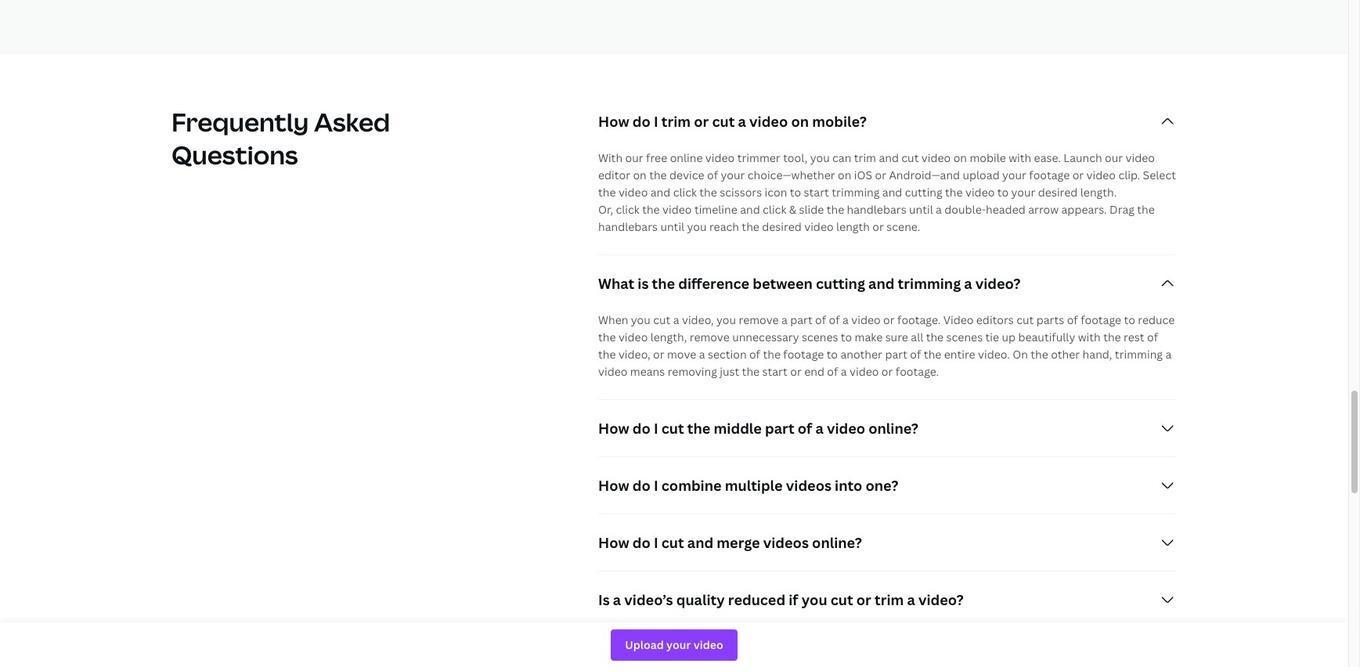 Task type: describe. For each thing, give the bounding box(es) containing it.
scissors
[[720, 185, 762, 200]]

or down another
[[882, 364, 893, 379]]

between
[[753, 274, 813, 293]]

to up rest
[[1124, 313, 1135, 328]]

rest
[[1124, 330, 1145, 345]]

2 horizontal spatial click
[[763, 202, 787, 217]]

you right "when"
[[631, 313, 651, 328]]

means
[[630, 364, 665, 379]]

start inside the with our free online video trimmer tool, you can trim and cut video on mobile with ease. launch our video editor on the device of your choice—whether on ios or android—and upload your footage or video clip. select the video and click the scissors icon to start trimming and cutting the video to your desired length. or, click the video timeline and click & slide the handlebars until a double-headed arrow appears. drag the handlebars until you reach the desired video length or scene.
[[804, 185, 829, 200]]

a inside what is the difference between cutting and trimming a video? "dropdown button"
[[964, 274, 972, 293]]

how do i trim or cut a video on mobile? button
[[598, 93, 1177, 150]]

1 horizontal spatial click
[[673, 185, 697, 200]]

and down scissors
[[740, 202, 760, 217]]

how for how do i cut and merge videos online?
[[598, 534, 629, 552]]

0 horizontal spatial until
[[661, 220, 685, 234]]

how do i cut the middle part of a video online? button
[[598, 400, 1177, 457]]

editor
[[598, 168, 630, 183]]

into
[[835, 476, 862, 495]]

section
[[708, 347, 747, 362]]

mobile
[[970, 151, 1006, 166]]

middle
[[714, 419, 762, 438]]

double-
[[945, 202, 986, 217]]

or up sure
[[883, 313, 895, 328]]

or down length,
[[653, 347, 665, 362]]

a right is
[[613, 591, 621, 610]]

entire
[[944, 347, 976, 362]]

to left another
[[827, 347, 838, 362]]

sure
[[885, 330, 908, 345]]

i for and
[[654, 534, 658, 552]]

i for or
[[654, 112, 658, 131]]

parts
[[1037, 313, 1064, 328]]

0 vertical spatial footage.
[[898, 313, 941, 328]]

how do i combine multiple videos into one? button
[[598, 458, 1177, 514]]

do for how do i cut the middle part of a video online?
[[633, 419, 651, 438]]

multiple
[[725, 476, 783, 495]]

ease.
[[1034, 151, 1061, 166]]

on inside how do i trim or cut a video on mobile? dropdown button
[[791, 112, 809, 131]]

online? inside dropdown button
[[869, 419, 919, 438]]

trimmer
[[737, 151, 781, 166]]

free
[[646, 151, 667, 166]]

and up "scene."
[[882, 185, 902, 200]]

is a video's quality reduced if you cut or trim a video?
[[598, 591, 964, 610]]

make
[[855, 330, 883, 345]]

or inside dropdown button
[[857, 591, 872, 610]]

and down device
[[651, 185, 671, 200]]

clip.
[[1119, 168, 1140, 183]]

reduced
[[728, 591, 786, 610]]

do for how do i trim or cut a video on mobile?
[[633, 112, 651, 131]]

reach
[[709, 220, 739, 234]]

on down can
[[838, 168, 852, 183]]

1 horizontal spatial remove
[[739, 313, 779, 328]]

to left make
[[841, 330, 852, 345]]

trimming inside "dropdown button"
[[898, 274, 961, 293]]

to up headed
[[998, 185, 1009, 200]]

or,
[[598, 202, 613, 217]]

a inside how do i cut the middle part of a video online? dropdown button
[[816, 419, 824, 438]]

or right ios
[[875, 168, 887, 183]]

video
[[943, 313, 974, 328]]

upload
[[963, 168, 1000, 183]]

beautifully
[[1018, 330, 1075, 345]]

or left end
[[790, 364, 802, 379]]

0 vertical spatial until
[[909, 202, 933, 217]]

2 scenes from the left
[[946, 330, 983, 345]]

cut inside how do i cut and merge videos online? "dropdown button"
[[662, 534, 684, 552]]

frequently
[[172, 105, 309, 139]]

or right length
[[873, 220, 884, 234]]

do for how do i cut and merge videos online?
[[633, 534, 651, 552]]

video up the clip.
[[1126, 151, 1155, 166]]

android—and
[[889, 168, 960, 183]]

1 vertical spatial handlebars
[[598, 220, 658, 234]]

video up "length." on the right of page
[[1087, 168, 1116, 183]]

video up make
[[851, 313, 881, 328]]

length
[[836, 220, 870, 234]]

video up trimmer
[[749, 112, 788, 131]]

0 horizontal spatial video,
[[619, 347, 650, 362]]

videos inside dropdown button
[[786, 476, 832, 495]]

0 vertical spatial video,
[[682, 313, 714, 328]]

a up unnecessary at right
[[781, 313, 788, 328]]

video down editor on the top left of the page
[[619, 185, 648, 200]]

how do i cut and merge videos online?
[[598, 534, 862, 552]]

another
[[841, 347, 883, 362]]

cut inside how do i trim or cut a video on mobile? dropdown button
[[712, 112, 735, 131]]

how for how do i cut the middle part of a video online?
[[598, 419, 629, 438]]

footage inside the with our free online video trimmer tool, you can trim and cut video on mobile with ease. launch our video editor on the device of your choice—whether on ios or android—and upload your footage or video clip. select the video and click the scissors icon to start trimming and cutting the video to your desired length. or, click the video timeline and click & slide the handlebars until a double-headed arrow appears. drag the handlebars until you reach the desired video length or scene.
[[1029, 168, 1070, 183]]

ios
[[854, 168, 872, 183]]

you inside dropdown button
[[802, 591, 827, 610]]

the inside "dropdown button"
[[652, 274, 675, 293]]

you up "section"
[[717, 313, 736, 328]]

removing
[[668, 364, 717, 379]]

video.
[[978, 347, 1010, 362]]

drag
[[1110, 202, 1135, 217]]

cut up length,
[[653, 313, 671, 328]]

0 horizontal spatial remove
[[690, 330, 730, 345]]

2 horizontal spatial footage
[[1081, 313, 1121, 328]]

video down "when"
[[619, 330, 648, 345]]

0 horizontal spatial desired
[[762, 220, 802, 234]]

slide
[[799, 202, 824, 217]]

or down 'launch'
[[1073, 168, 1084, 183]]

when you cut a video, you remove a part of of a video or footage. video editors cut parts of footage to reduce the video length, remove unnecessary scenes to make sure all the scenes tie up beautifully with the rest of the video, or move a section of the footage to another part of the entire video. on the other hand, trimming a video means removing just the start or end of a video or footage.
[[598, 313, 1175, 379]]

video down upload
[[966, 185, 995, 200]]

choice—whether
[[748, 168, 835, 183]]

video? inside dropdown button
[[919, 591, 964, 610]]

arrow
[[1028, 202, 1059, 217]]

can
[[832, 151, 852, 166]]

asked
[[314, 105, 390, 139]]

on
[[1013, 347, 1028, 362]]

what
[[598, 274, 634, 293]]

launch
[[1064, 151, 1102, 166]]

with our free online video trimmer tool, you can trim and cut video on mobile with ease. launch our video editor on the device of your choice—whether on ios or android—and upload your footage or video clip. select the video and click the scissors icon to start trimming and cutting the video to your desired length. or, click the video timeline and click & slide the handlebars until a double-headed arrow appears. drag the handlebars until you reach the desired video length or scene.
[[598, 151, 1176, 234]]

tie
[[986, 330, 999, 345]]

move
[[667, 347, 696, 362]]

just
[[720, 364, 739, 379]]

mobile?
[[812, 112, 867, 131]]

what is the difference between cutting and trimming a video?
[[598, 274, 1021, 293]]

all
[[911, 330, 923, 345]]

how do i cut the middle part of a video online?
[[598, 419, 919, 438]]

cut inside the with our free online video trimmer tool, you can trim and cut video on mobile with ease. launch our video editor on the device of your choice—whether on ios or android—and upload your footage or video clip. select the video and click the scissors icon to start trimming and cutting the video to your desired length. or, click the video timeline and click & slide the handlebars until a double-headed arrow appears. drag the handlebars until you reach the desired video length or scene.
[[902, 151, 919, 166]]

trim inside dropdown button
[[662, 112, 691, 131]]

device
[[670, 168, 705, 183]]

on down free
[[633, 168, 647, 183]]

editors
[[976, 313, 1014, 328]]

one?
[[866, 476, 899, 495]]

select
[[1143, 168, 1176, 183]]

on up upload
[[954, 151, 967, 166]]

cut left parts
[[1017, 313, 1034, 328]]

a inside the with our free online video trimmer tool, you can trim and cut video on mobile with ease. launch our video editor on the device of your choice—whether on ios or android—and upload your footage or video clip. select the video and click the scissors icon to start trimming and cutting the video to your desired length. or, click the video timeline and click & slide the handlebars until a double-headed arrow appears. drag the handlebars until you reach the desired video length or scene.
[[936, 202, 942, 217]]

the inside dropdown button
[[687, 419, 711, 438]]

0 horizontal spatial click
[[616, 202, 640, 217]]

tool,
[[783, 151, 808, 166]]



Task type: vqa. For each thing, say whether or not it's contained in the screenshot.
'to' corresponding to Send
no



Task type: locate. For each thing, give the bounding box(es) containing it.
1 i from the top
[[654, 112, 658, 131]]

1 how from the top
[[598, 112, 629, 131]]

a down the reduce
[[1166, 347, 1172, 362]]

trim up online on the top of the page
[[662, 112, 691, 131]]

1 horizontal spatial footage
[[1029, 168, 1070, 183]]

desired
[[1038, 185, 1078, 200], [762, 220, 802, 234]]

trim inside the with our free online video trimmer tool, you can trim and cut video on mobile with ease. launch our video editor on the device of your choice—whether on ios or android—and upload your footage or video clip. select the video and click the scissors icon to start trimming and cutting the video to your desired length. or, click the video timeline and click & slide the handlebars until a double-headed arrow appears. drag the handlebars until you reach the desired video length or scene.
[[854, 151, 876, 166]]

cutting inside the with our free online video trimmer tool, you can trim and cut video on mobile with ease. launch our video editor on the device of your choice—whether on ios or android—and upload your footage or video clip. select the video and click the scissors icon to start trimming and cutting the video to your desired length. or, click the video timeline and click & slide the handlebars until a double-headed arrow appears. drag the handlebars until you reach the desired video length or scene.
[[905, 185, 943, 200]]

if
[[789, 591, 798, 610]]

reduce
[[1138, 313, 1175, 328]]

1 do from the top
[[633, 112, 651, 131]]

videos inside "dropdown button"
[[763, 534, 809, 552]]

trim for video
[[854, 151, 876, 166]]

1 horizontal spatial video,
[[682, 313, 714, 328]]

cut up scissors
[[712, 112, 735, 131]]

2 i from the top
[[654, 419, 658, 438]]

video's
[[624, 591, 673, 610]]

trim up ios
[[854, 151, 876, 166]]

until
[[909, 202, 933, 217], [661, 220, 685, 234]]

do up video's
[[633, 534, 651, 552]]

cut inside how do i cut the middle part of a video online? dropdown button
[[662, 419, 684, 438]]

with
[[1009, 151, 1032, 166], [1078, 330, 1101, 345]]

1 horizontal spatial handlebars
[[847, 202, 907, 217]]

questions
[[172, 138, 298, 172]]

0 vertical spatial online?
[[869, 419, 919, 438]]

video
[[749, 112, 788, 131], [705, 151, 735, 166], [922, 151, 951, 166], [1126, 151, 1155, 166], [1087, 168, 1116, 183], [619, 185, 648, 200], [966, 185, 995, 200], [663, 202, 692, 217], [804, 220, 834, 234], [851, 313, 881, 328], [619, 330, 648, 345], [598, 364, 628, 379], [850, 364, 879, 379], [827, 419, 865, 438]]

1 horizontal spatial with
[[1078, 330, 1101, 345]]

video? inside "dropdown button"
[[976, 274, 1021, 293]]

a left double-
[[936, 202, 942, 217]]

combine
[[662, 476, 722, 495]]

desired down &
[[762, 220, 802, 234]]

1 horizontal spatial until
[[909, 202, 933, 217]]

2 vertical spatial part
[[765, 419, 795, 438]]

until up "scene."
[[909, 202, 933, 217]]

i for the
[[654, 419, 658, 438]]

trimming down rest
[[1115, 347, 1163, 362]]

a up video in the right of the page
[[964, 274, 972, 293]]

2 how from the top
[[598, 419, 629, 438]]

trimming inside the with our free online video trimmer tool, you can trim and cut video on mobile with ease. launch our video editor on the device of your choice—whether on ios or android—and upload your footage or video clip. select the video and click the scissors icon to start trimming and cutting the video to your desired length. or, click the video timeline and click & slide the handlebars until a double-headed arrow appears. drag the handlebars until you reach the desired video length or scene.
[[832, 185, 880, 200]]

a inside how do i trim or cut a video on mobile? dropdown button
[[738, 112, 746, 131]]

video up into
[[827, 419, 865, 438]]

you right 'if'
[[802, 591, 827, 610]]

on up 'tool,'
[[791, 112, 809, 131]]

how do i combine multiple videos into one?
[[598, 476, 899, 495]]

with inside the with our free online video trimmer tool, you can trim and cut video on mobile with ease. launch our video editor on the device of your choice—whether on ios or android—and upload your footage or video clip. select the video and click the scissors icon to start trimming and cutting the video to your desired length. or, click the video timeline and click & slide the handlebars until a double-headed arrow appears. drag the handlebars until you reach the desired video length or scene.
[[1009, 151, 1032, 166]]

start up slide on the right
[[804, 185, 829, 200]]

i left combine
[[654, 476, 658, 495]]

0 vertical spatial cutting
[[905, 185, 943, 200]]

a up removing
[[699, 347, 705, 362]]

our
[[625, 151, 643, 166], [1105, 151, 1123, 166]]

timeline
[[695, 202, 738, 217]]

and left merge
[[687, 534, 714, 552]]

1 our from the left
[[625, 151, 643, 166]]

4 do from the top
[[633, 534, 651, 552]]

your
[[721, 168, 745, 183], [1002, 168, 1027, 183], [1011, 185, 1036, 200]]

video, up length,
[[682, 313, 714, 328]]

and down how do i trim or cut a video on mobile? dropdown button
[[879, 151, 899, 166]]

1 horizontal spatial desired
[[1038, 185, 1078, 200]]

1 vertical spatial online?
[[812, 534, 862, 552]]

or inside dropdown button
[[694, 112, 709, 131]]

4 how from the top
[[598, 534, 629, 552]]

4 i from the top
[[654, 534, 658, 552]]

3 how from the top
[[598, 476, 629, 495]]

video down slide on the right
[[804, 220, 834, 234]]

to up &
[[790, 185, 801, 200]]

is a video's quality reduced if you cut or trim a video? button
[[598, 572, 1177, 628]]

scenes up entire
[[946, 330, 983, 345]]

trim
[[662, 112, 691, 131], [854, 151, 876, 166], [875, 591, 904, 610]]

quality
[[676, 591, 725, 610]]

your up headed
[[1011, 185, 1036, 200]]

0 horizontal spatial handlebars
[[598, 220, 658, 234]]

0 horizontal spatial online?
[[812, 534, 862, 552]]

part down the what is the difference between cutting and trimming a video?
[[790, 313, 813, 328]]

i inside "dropdown button"
[[654, 534, 658, 552]]

footage up hand,
[[1081, 313, 1121, 328]]

cut down combine
[[662, 534, 684, 552]]

1 scenes from the left
[[802, 330, 838, 345]]

0 vertical spatial with
[[1009, 151, 1032, 166]]

how
[[598, 112, 629, 131], [598, 419, 629, 438], [598, 476, 629, 495], [598, 534, 629, 552]]

1 vertical spatial footage.
[[896, 364, 939, 379]]

2 horizontal spatial trimming
[[1115, 347, 1163, 362]]

video,
[[682, 313, 714, 328], [619, 347, 650, 362]]

a down end
[[816, 419, 824, 438]]

1 horizontal spatial start
[[804, 185, 829, 200]]

click down icon
[[763, 202, 787, 217]]

you down timeline
[[687, 220, 707, 234]]

scenes
[[802, 330, 838, 345], [946, 330, 983, 345]]

0 horizontal spatial start
[[762, 364, 788, 379]]

do
[[633, 112, 651, 131], [633, 419, 651, 438], [633, 476, 651, 495], [633, 534, 651, 552]]

how for how do i trim or cut a video on mobile?
[[598, 112, 629, 131]]

the
[[649, 168, 667, 183], [598, 185, 616, 200], [700, 185, 717, 200], [945, 185, 963, 200], [642, 202, 660, 217], [827, 202, 844, 217], [1137, 202, 1155, 217], [742, 220, 760, 234], [652, 274, 675, 293], [598, 330, 616, 345], [926, 330, 944, 345], [1103, 330, 1121, 345], [598, 347, 616, 362], [763, 347, 781, 362], [924, 347, 942, 362], [1031, 347, 1048, 362], [742, 364, 760, 379], [687, 419, 711, 438]]

start down unnecessary at right
[[762, 364, 788, 379]]

trim inside dropdown button
[[875, 591, 904, 610]]

how do i trim or cut a video on mobile?
[[598, 112, 867, 131]]

handlebars down or,
[[598, 220, 658, 234]]

1 vertical spatial video,
[[619, 347, 650, 362]]

cut up android—and
[[902, 151, 919, 166]]

with inside when you cut a video, you remove a part of of a video or footage. video editors cut parts of footage to reduce the video length, remove unnecessary scenes to make sure all the scenes tie up beautifully with the rest of the video, or move a section of the footage to another part of the entire video. on the other hand, trimming a video means removing just the start or end of a video or footage.
[[1078, 330, 1101, 345]]

1 vertical spatial videos
[[763, 534, 809, 552]]

0 vertical spatial desired
[[1038, 185, 1078, 200]]

1 horizontal spatial scenes
[[946, 330, 983, 345]]

cut
[[712, 112, 735, 131], [902, 151, 919, 166], [653, 313, 671, 328], [1017, 313, 1034, 328], [662, 419, 684, 438], [662, 534, 684, 552], [831, 591, 853, 610]]

on
[[791, 112, 809, 131], [954, 151, 967, 166], [633, 168, 647, 183], [838, 168, 852, 183]]

how for how do i combine multiple videos into one?
[[598, 476, 629, 495]]

video left means
[[598, 364, 628, 379]]

with up hand,
[[1078, 330, 1101, 345]]

or
[[694, 112, 709, 131], [875, 168, 887, 183], [1073, 168, 1084, 183], [873, 220, 884, 234], [883, 313, 895, 328], [653, 347, 665, 362], [790, 364, 802, 379], [882, 364, 893, 379], [857, 591, 872, 610]]

do for how do i combine multiple videos into one?
[[633, 476, 651, 495]]

online? down into
[[812, 534, 862, 552]]

do up free
[[633, 112, 651, 131]]

footage down ease.
[[1029, 168, 1070, 183]]

handlebars
[[847, 202, 907, 217], [598, 220, 658, 234]]

1 horizontal spatial online?
[[869, 419, 919, 438]]

0 vertical spatial video?
[[976, 274, 1021, 293]]

trimming inside when you cut a video, you remove a part of of a video or footage. video editors cut parts of footage to reduce the video length, remove unnecessary scenes to make sure all the scenes tie up beautifully with the rest of the video, or move a section of the footage to another part of the entire video. on the other hand, trimming a video means removing just the start or end of a video or footage.
[[1115, 347, 1163, 362]]

video, up means
[[619, 347, 650, 362]]

your down mobile
[[1002, 168, 1027, 183]]

1 vertical spatial video?
[[919, 591, 964, 610]]

scenes up end
[[802, 330, 838, 345]]

videos
[[786, 476, 832, 495], [763, 534, 809, 552]]

our left free
[[625, 151, 643, 166]]

3 do from the top
[[633, 476, 651, 495]]

online? inside "dropdown button"
[[812, 534, 862, 552]]

do down means
[[633, 419, 651, 438]]

remove up "section"
[[690, 330, 730, 345]]

1 vertical spatial part
[[885, 347, 908, 362]]

part inside dropdown button
[[765, 419, 795, 438]]

up
[[1002, 330, 1016, 345]]

footage up end
[[783, 347, 824, 362]]

remove up unnecessary at right
[[739, 313, 779, 328]]

videos right merge
[[763, 534, 809, 552]]

other
[[1051, 347, 1080, 362]]

desired up arrow
[[1038, 185, 1078, 200]]

videos left into
[[786, 476, 832, 495]]

a
[[738, 112, 746, 131], [936, 202, 942, 217], [964, 274, 972, 293], [673, 313, 679, 328], [781, 313, 788, 328], [843, 313, 849, 328], [699, 347, 705, 362], [1166, 347, 1172, 362], [841, 364, 847, 379], [816, 419, 824, 438], [613, 591, 621, 610], [907, 591, 915, 610]]

part
[[790, 313, 813, 328], [885, 347, 908, 362], [765, 419, 795, 438]]

0 horizontal spatial our
[[625, 151, 643, 166]]

with left ease.
[[1009, 151, 1032, 166]]

video down another
[[850, 364, 879, 379]]

0 vertical spatial trimming
[[832, 185, 880, 200]]

or down how do i cut and merge videos online? "dropdown button"
[[857, 591, 872, 610]]

1 horizontal spatial our
[[1105, 151, 1123, 166]]

your up scissors
[[721, 168, 745, 183]]

with
[[598, 151, 623, 166]]

how do i cut and merge videos online? button
[[598, 515, 1177, 571]]

scene.
[[887, 220, 920, 234]]

length.
[[1080, 185, 1117, 200]]

when
[[598, 313, 628, 328]]

and up make
[[869, 274, 895, 293]]

0 vertical spatial remove
[[739, 313, 779, 328]]

1 vertical spatial cutting
[[816, 274, 865, 293]]

0 vertical spatial part
[[790, 313, 813, 328]]

part right middle
[[765, 419, 795, 438]]

trimming
[[832, 185, 880, 200], [898, 274, 961, 293], [1115, 347, 1163, 362]]

end
[[804, 364, 825, 379]]

3 i from the top
[[654, 476, 658, 495]]

footage. down all at the right of the page
[[896, 364, 939, 379]]

0 vertical spatial footage
[[1029, 168, 1070, 183]]

1 vertical spatial until
[[661, 220, 685, 234]]

0 vertical spatial trim
[[662, 112, 691, 131]]

click right or,
[[616, 202, 640, 217]]

i for multiple
[[654, 476, 658, 495]]

2 vertical spatial trim
[[875, 591, 904, 610]]

is
[[638, 274, 649, 293]]

start inside when you cut a video, you remove a part of of a video or footage. video editors cut parts of footage to reduce the video length, remove unnecessary scenes to make sure all the scenes tie up beautifully with the rest of the video, or move a section of the footage to another part of the entire video. on the other hand, trimming a video means removing just the start or end of a video or footage.
[[762, 364, 788, 379]]

and
[[879, 151, 899, 166], [651, 185, 671, 200], [882, 185, 902, 200], [740, 202, 760, 217], [869, 274, 895, 293], [687, 534, 714, 552]]

1 vertical spatial trimming
[[898, 274, 961, 293]]

2 vertical spatial trimming
[[1115, 347, 1163, 362]]

footage.
[[898, 313, 941, 328], [896, 364, 939, 379]]

1 vertical spatial trim
[[854, 151, 876, 166]]

&
[[789, 202, 797, 217]]

0 horizontal spatial footage
[[783, 347, 824, 362]]

click
[[673, 185, 697, 200], [616, 202, 640, 217], [763, 202, 787, 217]]

how inside "dropdown button"
[[598, 534, 629, 552]]

0 horizontal spatial with
[[1009, 151, 1032, 166]]

merge
[[717, 534, 760, 552]]

0 horizontal spatial scenes
[[802, 330, 838, 345]]

footage. up all at the right of the page
[[898, 313, 941, 328]]

a up length,
[[673, 313, 679, 328]]

unnecessary
[[732, 330, 799, 345]]

icon
[[765, 185, 787, 200]]

1 horizontal spatial cutting
[[905, 185, 943, 200]]

2 do from the top
[[633, 419, 651, 438]]

video up android—and
[[922, 151, 951, 166]]

hand,
[[1083, 347, 1112, 362]]

trim down how do i cut and merge videos online? "dropdown button"
[[875, 591, 904, 610]]

0 horizontal spatial trimming
[[832, 185, 880, 200]]

i up free
[[654, 112, 658, 131]]

1 vertical spatial remove
[[690, 330, 730, 345]]

i
[[654, 112, 658, 131], [654, 419, 658, 438], [654, 476, 658, 495], [654, 534, 658, 552]]

length,
[[651, 330, 687, 345]]

0 vertical spatial start
[[804, 185, 829, 200]]

a down another
[[841, 364, 847, 379]]

cutting right between
[[816, 274, 865, 293]]

1 vertical spatial desired
[[762, 220, 802, 234]]

1 vertical spatial start
[[762, 364, 788, 379]]

cutting inside "dropdown button"
[[816, 274, 865, 293]]

remove
[[739, 313, 779, 328], [690, 330, 730, 345]]

frequently asked questions
[[172, 105, 390, 172]]

0 vertical spatial videos
[[786, 476, 832, 495]]

is
[[598, 591, 610, 610]]

of inside dropdown button
[[798, 419, 812, 438]]

appears.
[[1062, 202, 1107, 217]]

do inside "dropdown button"
[[633, 534, 651, 552]]

difference
[[678, 274, 750, 293]]

handlebars up length
[[847, 202, 907, 217]]

1 vertical spatial footage
[[1081, 313, 1121, 328]]

trim for reduced
[[875, 591, 904, 610]]

cut right 'if'
[[831, 591, 853, 610]]

0 horizontal spatial cutting
[[816, 274, 865, 293]]

cut down removing
[[662, 419, 684, 438]]

1 horizontal spatial video?
[[976, 274, 1021, 293]]

you
[[810, 151, 830, 166], [687, 220, 707, 234], [631, 313, 651, 328], [717, 313, 736, 328], [802, 591, 827, 610]]

what is the difference between cutting and trimming a video? button
[[598, 256, 1177, 312]]

you left can
[[810, 151, 830, 166]]

headed
[[986, 202, 1026, 217]]

1 horizontal spatial trimming
[[898, 274, 961, 293]]

a up another
[[843, 313, 849, 328]]

a down how do i cut and merge videos online? "dropdown button"
[[907, 591, 915, 610]]

part down sure
[[885, 347, 908, 362]]

0 vertical spatial handlebars
[[847, 202, 907, 217]]

until left reach
[[661, 220, 685, 234]]

0 horizontal spatial video?
[[919, 591, 964, 610]]

do left combine
[[633, 476, 651, 495]]

of inside the with our free online video trimmer tool, you can trim and cut video on mobile with ease. launch our video editor on the device of your choice—whether on ios or android—and upload your footage or video clip. select the video and click the scissors icon to start trimming and cutting the video to your desired length. or, click the video timeline and click & slide the handlebars until a double-headed arrow appears. drag the handlebars until you reach the desired video length or scene.
[[707, 168, 718, 183]]

2 vertical spatial footage
[[783, 347, 824, 362]]

i down means
[[654, 419, 658, 438]]

cut inside is a video's quality reduced if you cut or trim a video? dropdown button
[[831, 591, 853, 610]]

online
[[670, 151, 703, 166]]

video right online on the top of the page
[[705, 151, 735, 166]]

video down device
[[663, 202, 692, 217]]

online?
[[869, 419, 919, 438], [812, 534, 862, 552]]

click down device
[[673, 185, 697, 200]]

2 our from the left
[[1105, 151, 1123, 166]]

online? up how do i combine multiple videos into one? dropdown button
[[869, 419, 919, 438]]

1 vertical spatial with
[[1078, 330, 1101, 345]]



